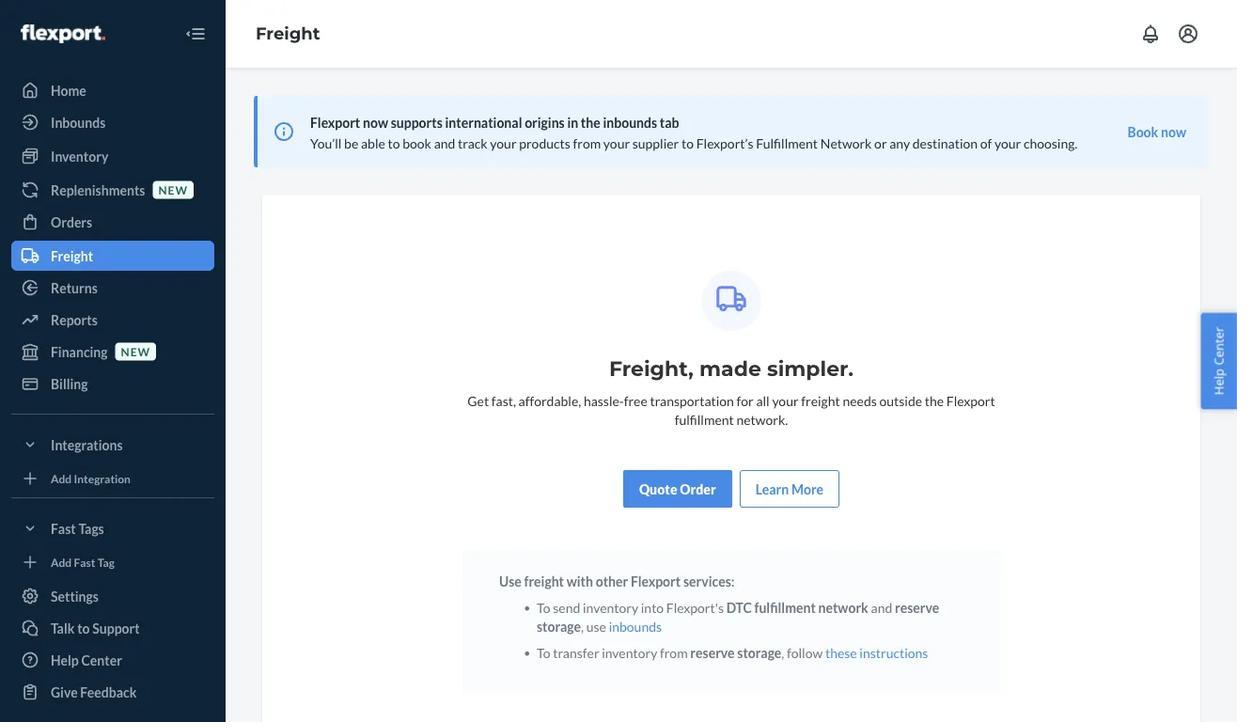 Task type: locate. For each thing, give the bounding box(es) containing it.
new
[[158, 183, 188, 197], [121, 345, 151, 358]]

0 vertical spatial add
[[51, 472, 72, 485]]

reports link
[[11, 305, 214, 335]]

flexport's
[[697, 135, 754, 151]]

inbounds button
[[609, 617, 662, 636]]

0 vertical spatial to
[[537, 600, 551, 616]]

services:
[[684, 573, 735, 589]]

now inside button
[[1162, 124, 1187, 140]]

to right talk
[[77, 620, 90, 636]]

0 vertical spatial ,
[[581, 618, 584, 634]]

1 vertical spatial fast
[[74, 555, 95, 569]]

0 vertical spatial new
[[158, 183, 188, 197]]

flexport now supports international origins in the inbounds tab you'll be able to book and track your products from your supplier to flexport's fulfillment network or any destination of your choosing.
[[310, 114, 1078, 151]]

from down in
[[573, 135, 601, 151]]

inbounds inside flexport now supports international origins in the inbounds tab you'll be able to book and track your products from your supplier to flexport's fulfillment network or any destination of your choosing.
[[603, 114, 658, 130]]

1 horizontal spatial reserve
[[895, 600, 940, 616]]

new for financing
[[121, 345, 151, 358]]

freight link
[[256, 23, 320, 44], [11, 241, 214, 271]]

1 vertical spatial from
[[660, 645, 688, 661]]

freight inside the get fast, affordable, hassle-free transportation for all your freight needs outside the flexport fulfillment network.
[[802, 393, 841, 409]]

add
[[51, 472, 72, 485], [51, 555, 72, 569]]

0 horizontal spatial from
[[573, 135, 601, 151]]

add up settings
[[51, 555, 72, 569]]

book now button
[[1128, 122, 1187, 141]]

0 horizontal spatial now
[[363, 114, 388, 130]]

affordable,
[[519, 393, 581, 409]]

fast left tag
[[74, 555, 95, 569]]

and
[[434, 135, 456, 151], [871, 600, 893, 616]]

from down inbounds button
[[660, 645, 688, 661]]

1 vertical spatial add
[[51, 555, 72, 569]]

0 horizontal spatial freight
[[524, 573, 564, 589]]

1 vertical spatial ,
[[782, 645, 785, 661]]

freight link right close navigation icon
[[256, 23, 320, 44]]

for
[[737, 393, 754, 409]]

1 horizontal spatial new
[[158, 183, 188, 197]]

your right of
[[995, 135, 1022, 151]]

1 horizontal spatial freight link
[[256, 23, 320, 44]]

0 vertical spatial help
[[1211, 369, 1228, 395]]

2 add from the top
[[51, 555, 72, 569]]

help inside button
[[1211, 369, 1228, 395]]

to right the able
[[388, 135, 400, 151]]

now for flexport
[[363, 114, 388, 130]]

1 horizontal spatial center
[[1211, 327, 1228, 366]]

1 horizontal spatial help
[[1211, 369, 1228, 395]]

the right outside at bottom
[[925, 393, 944, 409]]

add left "integration"
[[51, 472, 72, 485]]

new for replenishments
[[158, 183, 188, 197]]

1 vertical spatial freight link
[[11, 241, 214, 271]]

1 horizontal spatial flexport
[[631, 573, 681, 589]]

, left use
[[581, 618, 584, 634]]

inventory link
[[11, 141, 214, 171]]

to for to send inventory into flexport's dtc fulfillment network and
[[537, 600, 551, 616]]

0 horizontal spatial help
[[51, 652, 79, 668]]

now up the able
[[363, 114, 388, 130]]

2 to from the top
[[537, 645, 551, 661]]

give
[[51, 684, 78, 700]]

flexport up into
[[631, 573, 681, 589]]

freight down the simpler. on the right of the page
[[802, 393, 841, 409]]

0 horizontal spatial the
[[581, 114, 601, 130]]

learn more button
[[756, 480, 824, 499]]

1 horizontal spatial now
[[1162, 124, 1187, 140]]

open notifications image
[[1140, 23, 1163, 45]]

inventory
[[583, 600, 639, 616], [602, 645, 658, 661]]

0 vertical spatial help center
[[1211, 327, 1228, 395]]

inventory down inbounds button
[[602, 645, 658, 661]]

billing
[[51, 376, 88, 392]]

fast tags
[[51, 521, 104, 537]]

talk
[[51, 620, 75, 636]]

freight right the use on the bottom left of the page
[[524, 573, 564, 589]]

any
[[890, 135, 911, 151]]

fulfillment down the transportation
[[675, 412, 734, 427]]

and right the network
[[871, 600, 893, 616]]

returns link
[[11, 273, 214, 303]]

1 add from the top
[[51, 472, 72, 485]]

0 horizontal spatial center
[[81, 652, 122, 668]]

flexport right outside at bottom
[[947, 393, 996, 409]]

0 horizontal spatial help center
[[51, 652, 122, 668]]

to
[[388, 135, 400, 151], [682, 135, 694, 151], [77, 620, 90, 636]]

quote
[[640, 481, 678, 497]]

add for add integration
[[51, 472, 72, 485]]

1 horizontal spatial from
[[660, 645, 688, 661]]

1 vertical spatial storage
[[738, 645, 782, 661]]

1 to from the top
[[537, 600, 551, 616]]

from
[[573, 135, 601, 151], [660, 645, 688, 661]]

the right in
[[581, 114, 601, 130]]

flexport inside flexport now supports international origins in the inbounds tab you'll be able to book and track your products from your supplier to flexport's fulfillment network or any destination of your choosing.
[[310, 114, 361, 130]]

supplier
[[633, 135, 679, 151]]

inventory up , use inbounds at the bottom
[[583, 600, 639, 616]]

get
[[468, 393, 489, 409]]

open account menu image
[[1178, 23, 1200, 45]]

0 vertical spatial fast
[[51, 521, 76, 537]]

1 horizontal spatial freight
[[802, 393, 841, 409]]

1 vertical spatial help
[[51, 652, 79, 668]]

or
[[875, 135, 888, 151]]

flexport logo image
[[21, 24, 105, 43]]

0 vertical spatial flexport
[[310, 114, 361, 130]]

flexport
[[310, 114, 361, 130], [947, 393, 996, 409], [631, 573, 681, 589]]

now right book on the right top of page
[[1162, 124, 1187, 140]]

0 vertical spatial freight
[[802, 393, 841, 409]]

1 vertical spatial inventory
[[602, 645, 658, 661]]

0 horizontal spatial freight link
[[11, 241, 214, 271]]

0 horizontal spatial fulfillment
[[675, 412, 734, 427]]

quote order button
[[624, 470, 732, 508]]

1 vertical spatial flexport
[[947, 393, 996, 409]]

0 vertical spatial freight link
[[256, 23, 320, 44]]

0 vertical spatial reserve
[[895, 600, 940, 616]]

inbounds up supplier
[[603, 114, 658, 130]]

1 vertical spatial to
[[537, 645, 551, 661]]

tags
[[78, 521, 104, 537]]

1 vertical spatial new
[[121, 345, 151, 358]]

your inside the get fast, affordable, hassle-free transportation for all your freight needs outside the flexport fulfillment network.
[[773, 393, 799, 409]]

,
[[581, 618, 584, 634], [782, 645, 785, 661]]

fulfillment right dtc
[[755, 600, 816, 616]]

storage down send
[[537, 618, 581, 634]]

new down reports link
[[121, 345, 151, 358]]

to left send
[[537, 600, 551, 616]]

1 vertical spatial the
[[925, 393, 944, 409]]

reserve inside reserve storage
[[895, 600, 940, 616]]

network
[[821, 135, 872, 151]]

1 horizontal spatial the
[[925, 393, 944, 409]]

2 horizontal spatial flexport
[[947, 393, 996, 409]]

0 horizontal spatial flexport
[[310, 114, 361, 130]]

billing link
[[11, 369, 214, 399]]

storage down reserve storage
[[738, 645, 782, 661]]

add for add fast tag
[[51, 555, 72, 569]]

free
[[624, 393, 648, 409]]

0 vertical spatial center
[[1211, 327, 1228, 366]]

inventory for send
[[583, 600, 639, 616]]

origins
[[525, 114, 565, 130]]

freight link up returns link
[[11, 241, 214, 271]]

to right supplier
[[682, 135, 694, 151]]

0 vertical spatial inventory
[[583, 600, 639, 616]]

0 vertical spatial and
[[434, 135, 456, 151]]

made
[[700, 356, 762, 381]]

0 horizontal spatial freight
[[51, 248, 93, 264]]

inventory
[[51, 148, 108, 164]]

your right the all
[[773, 393, 799, 409]]

0 vertical spatial inbounds
[[603, 114, 658, 130]]

freight, made simpler.
[[609, 356, 854, 381]]

fulfillment inside the get fast, affordable, hassle-free transportation for all your freight needs outside the flexport fulfillment network.
[[675, 412, 734, 427]]

0 horizontal spatial to
[[77, 620, 90, 636]]

freight
[[256, 23, 320, 44], [51, 248, 93, 264]]

1 horizontal spatial help center
[[1211, 327, 1228, 395]]

0 vertical spatial from
[[573, 135, 601, 151]]

into
[[641, 600, 664, 616]]

1 vertical spatial reserve
[[691, 645, 735, 661]]

quote order
[[640, 481, 716, 497]]

and right book
[[434, 135, 456, 151]]

talk to support
[[51, 620, 140, 636]]

fast left tags in the bottom of the page
[[51, 521, 76, 537]]

0 vertical spatial storage
[[537, 618, 581, 634]]

0 vertical spatial the
[[581, 114, 601, 130]]

new up the orders link
[[158, 183, 188, 197]]

inbounds down into
[[609, 618, 662, 634]]

reserve down reserve storage
[[691, 645, 735, 661]]

freight up returns
[[51, 248, 93, 264]]

0 vertical spatial fulfillment
[[675, 412, 734, 427]]

center
[[1211, 327, 1228, 366], [81, 652, 122, 668]]

learn more
[[756, 481, 824, 497]]

0 horizontal spatial new
[[121, 345, 151, 358]]

follow
[[787, 645, 823, 661]]

1 vertical spatial fulfillment
[[755, 600, 816, 616]]

your
[[490, 135, 517, 151], [604, 135, 630, 151], [995, 135, 1022, 151], [773, 393, 799, 409]]

all
[[757, 393, 770, 409]]

dtc
[[727, 600, 752, 616]]

, left follow
[[782, 645, 785, 661]]

fast inside dropdown button
[[51, 521, 76, 537]]

the inside the get fast, affordable, hassle-free transportation for all your freight needs outside the flexport fulfillment network.
[[925, 393, 944, 409]]

reserve up instructions
[[895, 600, 940, 616]]

reserve
[[895, 600, 940, 616], [691, 645, 735, 661]]

flexport up the you'll
[[310, 114, 361, 130]]

now inside flexport now supports international origins in the inbounds tab you'll be able to book and track your products from your supplier to flexport's fulfillment network or any destination of your choosing.
[[363, 114, 388, 130]]

1 horizontal spatial and
[[871, 600, 893, 616]]

1 horizontal spatial freight
[[256, 23, 320, 44]]

these
[[826, 645, 858, 661]]

to left transfer
[[537, 645, 551, 661]]

returns
[[51, 280, 98, 296]]

1 vertical spatial freight
[[51, 248, 93, 264]]

1 vertical spatial center
[[81, 652, 122, 668]]

instructions
[[860, 645, 929, 661]]

freight right close navigation icon
[[256, 23, 320, 44]]

0 horizontal spatial and
[[434, 135, 456, 151]]

help
[[1211, 369, 1228, 395], [51, 652, 79, 668]]

0 horizontal spatial storage
[[537, 618, 581, 634]]

be
[[344, 135, 359, 151]]



Task type: describe. For each thing, give the bounding box(es) containing it.
storage inside reserve storage
[[537, 618, 581, 634]]

home
[[51, 82, 86, 98]]

add integration link
[[11, 467, 214, 490]]

financing
[[51, 344, 108, 360]]

help center inside button
[[1211, 327, 1228, 395]]

inventory for transfer
[[602, 645, 658, 661]]

book
[[1128, 124, 1159, 140]]

use
[[587, 618, 607, 634]]

network
[[819, 600, 869, 616]]

use
[[499, 573, 522, 589]]

more
[[792, 481, 824, 497]]

1 horizontal spatial storage
[[738, 645, 782, 661]]

inbounds
[[51, 114, 106, 130]]

fast tags button
[[11, 514, 214, 544]]

give feedback button
[[11, 677, 214, 707]]

settings link
[[11, 581, 214, 611]]

to for to transfer inventory from reserve storage , follow these instructions
[[537, 645, 551, 661]]

inbounds link
[[11, 107, 214, 137]]

home link
[[11, 75, 214, 105]]

hassle-
[[584, 393, 624, 409]]

destination
[[913, 135, 978, 151]]

in
[[568, 114, 579, 130]]

integrations button
[[11, 430, 214, 460]]

integration
[[74, 472, 131, 485]]

0 horizontal spatial reserve
[[691, 645, 735, 661]]

1 vertical spatial inbounds
[[609, 618, 662, 634]]

use freight with other flexport services:
[[499, 573, 735, 589]]

of
[[981, 135, 993, 151]]

products
[[519, 135, 571, 151]]

integrations
[[51, 437, 123, 453]]

your down the international
[[490, 135, 517, 151]]

supports
[[391, 114, 443, 130]]

to send inventory into flexport's dtc fulfillment network and
[[537, 600, 895, 616]]

freight,
[[609, 356, 694, 381]]

learn
[[756, 481, 789, 497]]

0 horizontal spatial ,
[[581, 618, 584, 634]]

from inside flexport now supports international origins in the inbounds tab you'll be able to book and track your products from your supplier to flexport's fulfillment network or any destination of your choosing.
[[573, 135, 601, 151]]

now for book
[[1162, 124, 1187, 140]]

network.
[[737, 412, 788, 427]]

international
[[445, 114, 522, 130]]

you'll
[[310, 135, 342, 151]]

feedback
[[80, 684, 137, 700]]

and inside flexport now supports international origins in the inbounds tab you'll be able to book and track your products from your supplier to flexport's fulfillment network or any destination of your choosing.
[[434, 135, 456, 151]]

tag
[[98, 555, 115, 569]]

choosing.
[[1024, 135, 1078, 151]]

fulfillment
[[756, 135, 818, 151]]

, use inbounds
[[581, 618, 662, 634]]

1 vertical spatial and
[[871, 600, 893, 616]]

flexport's
[[667, 600, 724, 616]]

reports
[[51, 312, 98, 328]]

other
[[596, 573, 629, 589]]

add fast tag
[[51, 555, 115, 569]]

talk to support button
[[11, 613, 214, 643]]

outside
[[880, 393, 923, 409]]

1 horizontal spatial to
[[388, 135, 400, 151]]

transportation
[[650, 393, 734, 409]]

1 horizontal spatial fulfillment
[[755, 600, 816, 616]]

fast,
[[492, 393, 516, 409]]

transfer
[[553, 645, 600, 661]]

orders
[[51, 214, 92, 230]]

needs
[[843, 393, 877, 409]]

add integration
[[51, 472, 131, 485]]

track
[[458, 135, 488, 151]]

learn more link
[[740, 470, 840, 508]]

2 vertical spatial flexport
[[631, 573, 681, 589]]

your left supplier
[[604, 135, 630, 151]]

0 vertical spatial freight
[[256, 23, 320, 44]]

support
[[92, 620, 140, 636]]

book now
[[1128, 124, 1187, 140]]

book
[[403, 135, 432, 151]]

replenishments
[[51, 182, 145, 198]]

to transfer inventory from reserve storage , follow these instructions
[[537, 645, 929, 661]]

tab
[[660, 114, 680, 130]]

orders link
[[11, 207, 214, 237]]

to inside button
[[77, 620, 90, 636]]

1 vertical spatial help center
[[51, 652, 122, 668]]

1 vertical spatial freight
[[524, 573, 564, 589]]

close navigation image
[[184, 23, 207, 45]]

simpler.
[[768, 356, 854, 381]]

able
[[361, 135, 385, 151]]

settings
[[51, 588, 99, 604]]

get fast, affordable, hassle-free transportation for all your freight needs outside the flexport fulfillment network.
[[468, 393, 996, 427]]

order
[[680, 481, 716, 497]]

flexport inside the get fast, affordable, hassle-free transportation for all your freight needs outside the flexport fulfillment network.
[[947, 393, 996, 409]]

the inside flexport now supports international origins in the inbounds tab you'll be able to book and track your products from your supplier to flexport's fulfillment network or any destination of your choosing.
[[581, 114, 601, 130]]

these instructions button
[[826, 643, 929, 662]]

help center link
[[11, 645, 214, 675]]

help center button
[[1202, 313, 1238, 409]]

reserve storage
[[537, 600, 940, 634]]

give feedback
[[51, 684, 137, 700]]

1 horizontal spatial ,
[[782, 645, 785, 661]]

2 horizontal spatial to
[[682, 135, 694, 151]]

center inside button
[[1211, 327, 1228, 366]]



Task type: vqa. For each thing, say whether or not it's contained in the screenshot.
6th row from the bottom of the page
no



